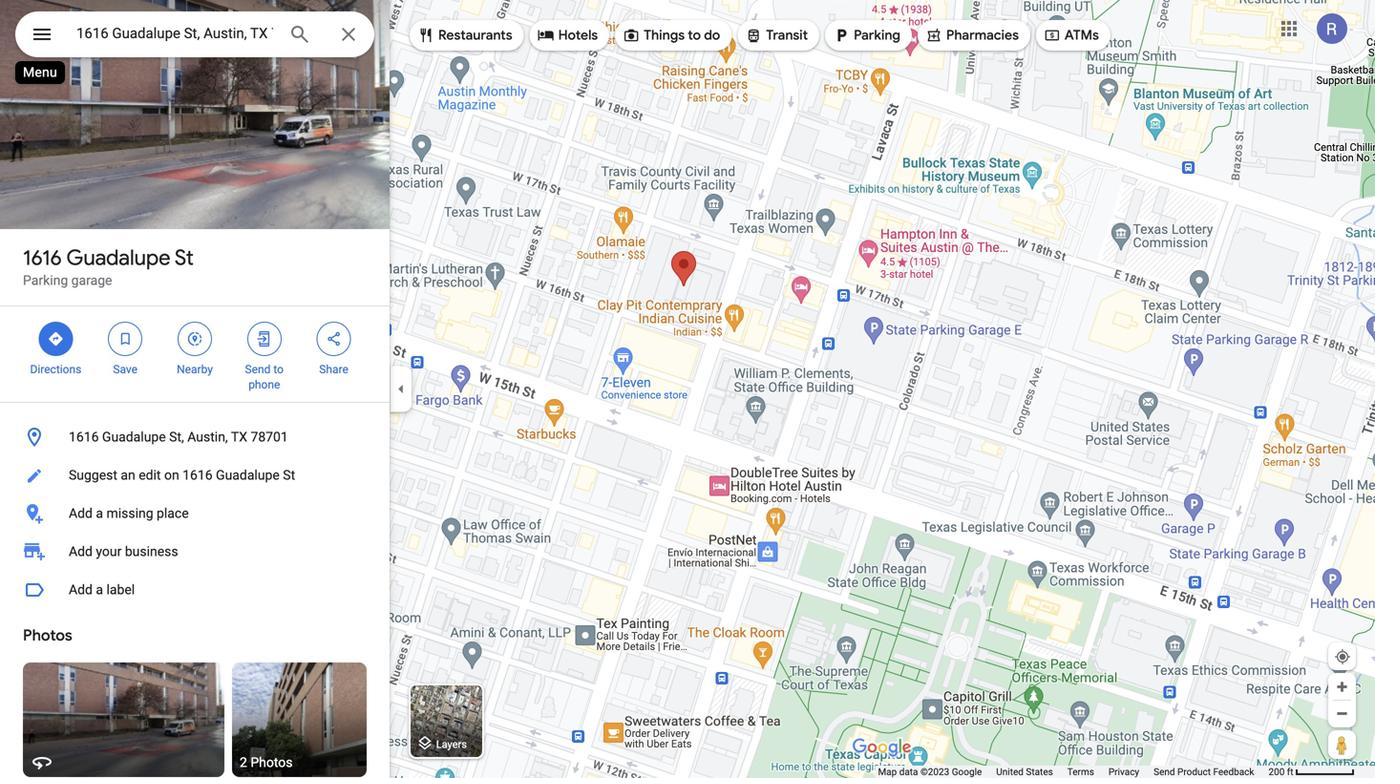 Task type: vqa. For each thing, say whether or not it's contained in the screenshot.
the middle 272
no



Task type: locate. For each thing, give the bounding box(es) containing it.
send left product
[[1154, 767, 1176, 778]]

1616 up  at top left
[[23, 245, 62, 271]]

 atms
[[1044, 25, 1099, 46]]

add left the your
[[69, 544, 93, 560]]

1616 up suggest
[[69, 429, 99, 445]]

st inside button
[[283, 468, 295, 483]]

google
[[952, 767, 982, 778]]

1 vertical spatial photos
[[251, 755, 293, 771]]

a left label
[[96, 582, 103, 598]]

add for add your business
[[69, 544, 93, 560]]

zoom in image
[[1335, 680, 1350, 694]]


[[623, 25, 640, 46]]

a inside button
[[96, 582, 103, 598]]

0 horizontal spatial 1616
[[23, 245, 62, 271]]

send
[[245, 363, 271, 376], [1154, 767, 1176, 778]]

1 horizontal spatial send
[[1154, 767, 1176, 778]]

place
[[157, 506, 189, 522]]

footer containing map data ©2023 google
[[878, 766, 1269, 779]]

suggest an edit on 1616 guadalupe st
[[69, 468, 295, 483]]

send inside send product feedback button
[[1154, 767, 1176, 778]]

1 horizontal spatial photos
[[251, 755, 293, 771]]

your
[[96, 544, 122, 560]]

guadalupe down tx
[[216, 468, 280, 483]]

footer
[[878, 766, 1269, 779]]

1 vertical spatial a
[[96, 582, 103, 598]]

0 horizontal spatial photos
[[23, 626, 72, 646]]

200
[[1269, 767, 1285, 778]]

2 add from the top
[[69, 544, 93, 560]]

1616 guadalupe st parking garage
[[23, 245, 194, 288]]

1 add from the top
[[69, 506, 93, 522]]

united
[[997, 767, 1024, 778]]

1 vertical spatial to
[[274, 363, 284, 376]]

1 vertical spatial st
[[283, 468, 295, 483]]

3 add from the top
[[69, 582, 93, 598]]

2
[[240, 755, 247, 771]]

map data ©2023 google
[[878, 767, 982, 778]]

add a missing place button
[[0, 495, 390, 533]]

photos right 2
[[251, 755, 293, 771]]

1 horizontal spatial parking
[[854, 27, 901, 44]]

restaurants
[[438, 27, 513, 44]]

0 vertical spatial add
[[69, 506, 93, 522]]

 restaurants
[[417, 25, 513, 46]]

0 vertical spatial 1616
[[23, 245, 62, 271]]

terms
[[1068, 767, 1095, 778]]

1616 inside suggest an edit on 1616 guadalupe st button
[[183, 468, 213, 483]]

0 vertical spatial guadalupe
[[66, 245, 171, 271]]

none field inside "1616 guadalupe st, austin, tx 78701" field
[[76, 22, 273, 45]]

privacy button
[[1109, 766, 1140, 779]]

st up the 
[[175, 245, 194, 271]]

guadalupe inside 1616 guadalupe st parking garage
[[66, 245, 171, 271]]

parking
[[854, 27, 901, 44], [23, 273, 68, 288]]

1 horizontal spatial to
[[688, 27, 701, 44]]

0 horizontal spatial st
[[175, 245, 194, 271]]

guadalupe up an on the left bottom of the page
[[102, 429, 166, 445]]

send product feedback button
[[1154, 766, 1255, 779]]

 search field
[[15, 11, 374, 61]]

 transit
[[745, 25, 808, 46]]

show your location image
[[1335, 649, 1352, 666]]

0 horizontal spatial to
[[274, 363, 284, 376]]

guadalupe up garage
[[66, 245, 171, 271]]

st inside 1616 guadalupe st parking garage
[[175, 245, 194, 271]]

add down suggest
[[69, 506, 93, 522]]

to inside  things to do
[[688, 27, 701, 44]]

send up phone
[[245, 363, 271, 376]]

2 a from the top
[[96, 582, 103, 598]]

2 vertical spatial 1616
[[183, 468, 213, 483]]

st
[[175, 245, 194, 271], [283, 468, 295, 483]]

2 photos button
[[232, 663, 367, 778]]

austin,
[[187, 429, 228, 445]]

states
[[1026, 767, 1053, 778]]


[[833, 25, 850, 46]]

200 ft
[[1269, 767, 1294, 778]]

1616 guadalupe st, austin, tx 78701 button
[[0, 418, 390, 457]]

0 vertical spatial to
[[688, 27, 701, 44]]

send inside send to phone
[[245, 363, 271, 376]]

1 vertical spatial guadalupe
[[102, 429, 166, 445]]

garage
[[71, 273, 112, 288]]

product
[[1178, 767, 1211, 778]]

1 horizontal spatial st
[[283, 468, 295, 483]]

google account: ruby anderson  
(rubyanndersson@gmail.com) image
[[1317, 14, 1348, 44]]

0 vertical spatial send
[[245, 363, 271, 376]]

0 horizontal spatial send
[[245, 363, 271, 376]]

2 photos
[[240, 755, 293, 771]]


[[745, 25, 763, 46]]

guadalupe
[[66, 245, 171, 271], [102, 429, 166, 445], [216, 468, 280, 483]]

1616 inside the 1616 guadalupe st, austin, tx 78701 button
[[69, 429, 99, 445]]

photos
[[23, 626, 72, 646], [251, 755, 293, 771]]

to left do
[[688, 27, 701, 44]]

st down the 78701
[[283, 468, 295, 483]]


[[537, 25, 555, 46]]

1 vertical spatial add
[[69, 544, 93, 560]]

a for missing
[[96, 506, 103, 522]]

1 a from the top
[[96, 506, 103, 522]]

parking right 
[[854, 27, 901, 44]]


[[117, 329, 134, 350]]

photos down add a label
[[23, 626, 72, 646]]

1616 right on
[[183, 468, 213, 483]]

add for add a label
[[69, 582, 93, 598]]

a inside button
[[96, 506, 103, 522]]

collapse side panel image
[[391, 379, 412, 400]]

data
[[900, 767, 918, 778]]

to up phone
[[274, 363, 284, 376]]

ft
[[1288, 767, 1294, 778]]

 parking
[[833, 25, 901, 46]]

0 vertical spatial parking
[[854, 27, 901, 44]]

footer inside google maps element
[[878, 766, 1269, 779]]

©2023
[[921, 767, 950, 778]]

1 vertical spatial parking
[[23, 273, 68, 288]]

send product feedback
[[1154, 767, 1255, 778]]

to
[[688, 27, 701, 44], [274, 363, 284, 376]]

None field
[[76, 22, 273, 45]]

parking inside 1616 guadalupe st parking garage
[[23, 273, 68, 288]]

add
[[69, 506, 93, 522], [69, 544, 93, 560], [69, 582, 93, 598]]

parking left garage
[[23, 273, 68, 288]]

add inside button
[[69, 582, 93, 598]]

1616 for st,
[[69, 429, 99, 445]]

send for send to phone
[[245, 363, 271, 376]]

2 vertical spatial add
[[69, 582, 93, 598]]

1616 Guadalupe St, Austin, TX 78701 field
[[15, 11, 374, 57]]

1 vertical spatial 1616
[[69, 429, 99, 445]]

1 horizontal spatial 1616
[[69, 429, 99, 445]]

1616
[[23, 245, 62, 271], [69, 429, 99, 445], [183, 468, 213, 483]]

a left 'missing'
[[96, 506, 103, 522]]

1616 inside 1616 guadalupe st parking garage
[[23, 245, 62, 271]]

0 vertical spatial st
[[175, 245, 194, 271]]

actions for 1616 guadalupe st region
[[0, 307, 390, 402]]

a
[[96, 506, 103, 522], [96, 582, 103, 598]]

photos inside button
[[251, 755, 293, 771]]

add inside button
[[69, 506, 93, 522]]

1 vertical spatial send
[[1154, 767, 1176, 778]]

0 vertical spatial a
[[96, 506, 103, 522]]

2 horizontal spatial 1616
[[183, 468, 213, 483]]

add left label
[[69, 582, 93, 598]]

0 horizontal spatial parking
[[23, 273, 68, 288]]

to inside send to phone
[[274, 363, 284, 376]]



Task type: describe. For each thing, give the bounding box(es) containing it.
business
[[125, 544, 178, 560]]

guadalupe for st,
[[102, 429, 166, 445]]

a for label
[[96, 582, 103, 598]]


[[1044, 25, 1061, 46]]

privacy
[[1109, 767, 1140, 778]]

missing
[[106, 506, 153, 522]]


[[325, 329, 343, 350]]

atms
[[1065, 27, 1099, 44]]


[[417, 25, 435, 46]]

label
[[106, 582, 135, 598]]

add your business link
[[0, 533, 390, 571]]

things
[[644, 27, 685, 44]]

do
[[704, 27, 721, 44]]

feedback
[[1214, 767, 1255, 778]]

st,
[[169, 429, 184, 445]]

2 vertical spatial guadalupe
[[216, 468, 280, 483]]

nearby
[[177, 363, 213, 376]]

 hotels
[[537, 25, 598, 46]]

edit
[[139, 468, 161, 483]]

layers
[[436, 739, 467, 751]]

add a label
[[69, 582, 135, 598]]

united states
[[997, 767, 1053, 778]]

parking inside  parking
[[854, 27, 901, 44]]


[[256, 329, 273, 350]]


[[31, 21, 53, 48]]


[[926, 25, 943, 46]]

1616 for st
[[23, 245, 62, 271]]

zoom out image
[[1335, 707, 1350, 721]]

add a label button
[[0, 571, 390, 609]]

78701
[[251, 429, 288, 445]]

share
[[319, 363, 349, 376]]

add a missing place
[[69, 506, 189, 522]]


[[47, 329, 64, 350]]

0 vertical spatial photos
[[23, 626, 72, 646]]

1616 guadalupe st, austin, tx 78701
[[69, 429, 288, 445]]


[[186, 329, 203, 350]]

suggest an edit on 1616 guadalupe st button
[[0, 457, 390, 495]]

1616 guadalupe st main content
[[0, 0, 390, 779]]

google maps element
[[0, 0, 1376, 779]]

save
[[113, 363, 138, 376]]

 pharmacies
[[926, 25, 1019, 46]]

terms button
[[1068, 766, 1095, 779]]

add your business
[[69, 544, 178, 560]]

add for add a missing place
[[69, 506, 93, 522]]

 things to do
[[623, 25, 721, 46]]

on
[[164, 468, 179, 483]]

united states button
[[997, 766, 1053, 779]]

send to phone
[[245, 363, 284, 392]]

transit
[[766, 27, 808, 44]]

directions
[[30, 363, 82, 376]]

send for send product feedback
[[1154, 767, 1176, 778]]

show street view coverage image
[[1329, 731, 1356, 759]]

phone
[[249, 378, 280, 392]]

map
[[878, 767, 897, 778]]

an
[[121, 468, 135, 483]]

200 ft button
[[1269, 767, 1356, 778]]

guadalupe for st
[[66, 245, 171, 271]]

tx
[[231, 429, 247, 445]]

suggest
[[69, 468, 117, 483]]

 button
[[15, 11, 69, 61]]

hotels
[[559, 27, 598, 44]]

pharmacies
[[947, 27, 1019, 44]]



